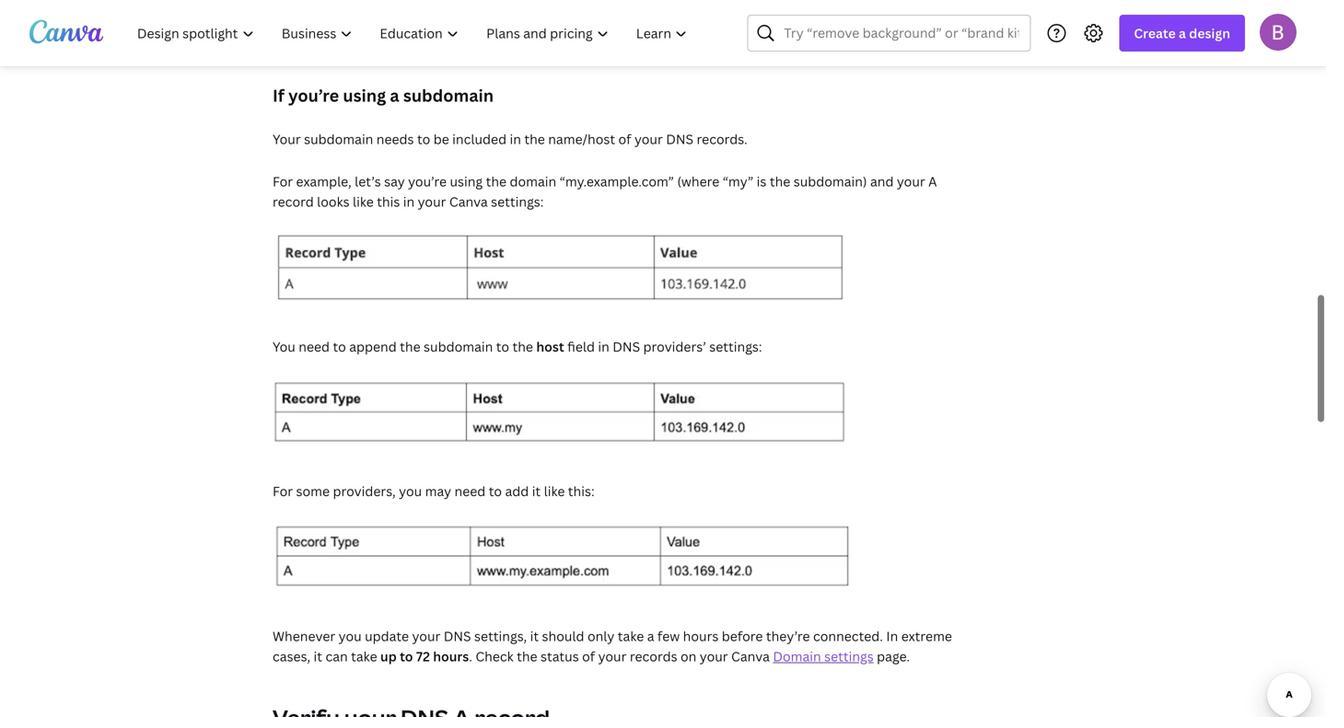 Task type: vqa. For each thing, say whether or not it's contained in the screenshot.
Topic image
no



Task type: describe. For each thing, give the bounding box(es) containing it.
some
[[296, 483, 330, 500]]

hours inside whenever you update your dns settings, it should only take a few hours before they're connected. in extreme cases, it can take
[[683, 628, 719, 645]]

may
[[425, 483, 452, 500]]

they're
[[766, 628, 810, 645]]

should
[[542, 628, 585, 645]]

settings: inside for example, let's say you're using the domain "my.example.com" (where "my" is the subdomain) and your a record looks like this in your canva settings:
[[491, 193, 544, 210]]

2 vertical spatial subdomain
[[424, 338, 493, 355]]

1 vertical spatial a
[[390, 84, 400, 107]]

72
[[416, 648, 430, 666]]

domain settings link
[[773, 648, 874, 666]]

this:
[[568, 483, 595, 500]]

whenever
[[273, 628, 336, 645]]

a inside whenever you update your dns settings, it should only take a few hours before they're connected. in extreme cases, it can take
[[647, 628, 655, 645]]

to left add at left
[[489, 483, 502, 500]]

1 vertical spatial of
[[582, 648, 595, 666]]

to left be
[[417, 130, 431, 148]]

to left host
[[496, 338, 510, 355]]

you inside whenever you update your dns settings, it should only take a few hours before they're connected. in extreme cases, it can take
[[339, 628, 362, 645]]

append
[[349, 338, 397, 355]]

records
[[630, 648, 678, 666]]

1 horizontal spatial need
[[455, 483, 486, 500]]

"my.example.com"
[[560, 173, 674, 190]]

extreme
[[902, 628, 953, 645]]

for for for some providers, you may need to add it like this:
[[273, 483, 293, 500]]

canva inside for example, let's say you're using the domain "my.example.com" (where "my" is the subdomain) and your a record looks like this in your canva settings:
[[449, 193, 488, 210]]

only
[[588, 628, 615, 645]]

add
[[505, 483, 529, 500]]

for for for example, let's say you're using the domain "my.example.com" (where "my" is the subdomain) and your a record looks like this in your canva settings:
[[273, 173, 293, 190]]

records.
[[697, 130, 748, 148]]

subdomain)
[[794, 173, 867, 190]]

design
[[1190, 24, 1231, 42]]

0 horizontal spatial you're
[[288, 84, 339, 107]]

you're inside for example, let's say you're using the domain "my.example.com" (where "my" is the subdomain) and your a record looks like this in your canva settings:
[[408, 173, 447, 190]]

bob builder image
[[1260, 14, 1297, 50]]

let's
[[355, 173, 381, 190]]

create a design button
[[1120, 15, 1246, 52]]

"my"
[[723, 173, 754, 190]]

domain
[[510, 173, 557, 190]]

check
[[476, 648, 514, 666]]

can
[[326, 648, 348, 666]]

the right is
[[770, 173, 791, 190]]

(where
[[677, 173, 720, 190]]

whenever you update your dns settings, it should only take a few hours before they're connected. in extreme cases, it can take
[[273, 628, 953, 666]]

say
[[384, 173, 405, 190]]

2 horizontal spatial in
[[598, 338, 610, 355]]

1 vertical spatial it
[[530, 628, 539, 645]]

name/host
[[548, 130, 616, 148]]

1 horizontal spatial you
[[399, 483, 422, 500]]

a inside "dropdown button"
[[1179, 24, 1187, 42]]

up
[[381, 648, 397, 666]]

for example, let's say you're using the domain "my.example.com" (where "my" is the subdomain) and your a record looks like this in your canva settings:
[[273, 173, 937, 210]]

on
[[681, 648, 697, 666]]

1 vertical spatial like
[[544, 483, 565, 500]]

to left append
[[333, 338, 346, 355]]

1 horizontal spatial canva
[[732, 648, 770, 666]]

1 vertical spatial subdomain
[[304, 130, 373, 148]]

before
[[722, 628, 763, 645]]

you
[[273, 338, 296, 355]]

your inside whenever you update your dns settings, it should only take a few hours before they're connected. in extreme cases, it can take
[[412, 628, 441, 645]]

included
[[453, 130, 507, 148]]

in
[[887, 628, 899, 645]]

1 horizontal spatial settings:
[[710, 338, 762, 355]]

create a design
[[1134, 24, 1231, 42]]

status
[[541, 648, 579, 666]]

.
[[469, 648, 473, 666]]

example,
[[296, 173, 352, 190]]

your down only
[[598, 648, 627, 666]]

dns for providers'
[[613, 338, 640, 355]]



Task type: locate. For each thing, give the bounding box(es) containing it.
dns inside whenever you update your dns settings, it should only take a few hours before they're connected. in extreme cases, it can take
[[444, 628, 471, 645]]

1 horizontal spatial in
[[510, 130, 521, 148]]

up to 72 hours . check the status of your records on your canva domain settings page.
[[381, 648, 910, 666]]

your right on
[[700, 648, 728, 666]]

0 vertical spatial need
[[299, 338, 330, 355]]

for up record
[[273, 173, 293, 190]]

1 horizontal spatial a
[[647, 628, 655, 645]]

subdomain up example, at the top left of the page
[[304, 130, 373, 148]]

if you're using a subdomain
[[273, 84, 494, 107]]

page.
[[877, 648, 910, 666]]

for inside for example, let's say you're using the domain "my.example.com" (where "my" is the subdomain) and your a record looks like this in your canva settings:
[[273, 173, 293, 190]]

you're right say
[[408, 173, 447, 190]]

dns left records.
[[666, 130, 694, 148]]

a left design
[[1179, 24, 1187, 42]]

need right you
[[299, 338, 330, 355]]

0 horizontal spatial hours
[[433, 648, 469, 666]]

looks
[[317, 193, 350, 210]]

1 vertical spatial take
[[351, 648, 377, 666]]

need right "may"
[[455, 483, 486, 500]]

a left few
[[647, 628, 655, 645]]

2 vertical spatial in
[[598, 338, 610, 355]]

0 vertical spatial in
[[510, 130, 521, 148]]

of
[[619, 130, 632, 148], [582, 648, 595, 666]]

of down only
[[582, 648, 595, 666]]

0 vertical spatial using
[[343, 84, 386, 107]]

your subdomain needs to be included in the name/host of your dns records.
[[273, 130, 748, 148]]

subdomain up be
[[403, 84, 494, 107]]

0 horizontal spatial you
[[339, 628, 362, 645]]

your up 72
[[412, 628, 441, 645]]

dns
[[666, 130, 694, 148], [613, 338, 640, 355], [444, 628, 471, 645]]

your
[[635, 130, 663, 148], [897, 173, 926, 190], [418, 193, 446, 210], [412, 628, 441, 645], [598, 648, 627, 666], [700, 648, 728, 666]]

to
[[417, 130, 431, 148], [333, 338, 346, 355], [496, 338, 510, 355], [489, 483, 502, 500], [400, 648, 413, 666]]

1 vertical spatial dns
[[613, 338, 640, 355]]

0 vertical spatial hours
[[683, 628, 719, 645]]

settings: right providers'
[[710, 338, 762, 355]]

0 vertical spatial take
[[618, 628, 644, 645]]

the right check
[[517, 648, 538, 666]]

needs
[[377, 130, 414, 148]]

the right append
[[400, 338, 421, 355]]

hours right 72
[[433, 648, 469, 666]]

providers'
[[644, 338, 707, 355]]

it left can
[[314, 648, 322, 666]]

1 horizontal spatial like
[[544, 483, 565, 500]]

take left the "up" at the bottom of the page
[[351, 648, 377, 666]]

subdomain right append
[[424, 338, 493, 355]]

0 horizontal spatial canva
[[449, 193, 488, 210]]

field
[[568, 338, 595, 355]]

settings:
[[491, 193, 544, 210], [710, 338, 762, 355]]

and
[[871, 173, 894, 190]]

2 horizontal spatial dns
[[666, 130, 694, 148]]

1 horizontal spatial hours
[[683, 628, 719, 645]]

it
[[532, 483, 541, 500], [530, 628, 539, 645], [314, 648, 322, 666]]

it right add at left
[[532, 483, 541, 500]]

a
[[1179, 24, 1187, 42], [390, 84, 400, 107], [647, 628, 655, 645]]

update
[[365, 628, 409, 645]]

cases,
[[273, 648, 311, 666]]

in inside for example, let's say you're using the domain "my.example.com" (where "my" is the subdomain) and your a record looks like this in your canva settings:
[[403, 193, 415, 210]]

0 horizontal spatial in
[[403, 193, 415, 210]]

hours up on
[[683, 628, 719, 645]]

the
[[525, 130, 545, 148], [486, 173, 507, 190], [770, 173, 791, 190], [400, 338, 421, 355], [513, 338, 533, 355], [517, 648, 538, 666]]

connected.
[[813, 628, 883, 645]]

you need to append the subdomain to the host field in dns providers' settings:
[[273, 338, 762, 355]]

host
[[537, 338, 564, 355]]

take up the up to 72 hours . check the status of your records on your canva domain settings page.
[[618, 628, 644, 645]]

2 vertical spatial a
[[647, 628, 655, 645]]

using
[[343, 84, 386, 107], [450, 173, 483, 190]]

this
[[377, 193, 400, 210]]

for
[[273, 173, 293, 190], [273, 483, 293, 500]]

if
[[273, 84, 285, 107]]

providers,
[[333, 483, 396, 500]]

0 vertical spatial settings:
[[491, 193, 544, 210]]

using inside for example, let's say you're using the domain "my.example.com" (where "my" is the subdomain) and your a record looks like this in your canva settings:
[[450, 173, 483, 190]]

canva down before
[[732, 648, 770, 666]]

2 for from the top
[[273, 483, 293, 500]]

the left domain
[[486, 173, 507, 190]]

0 horizontal spatial like
[[353, 193, 374, 210]]

top level navigation element
[[125, 15, 703, 52]]

the up domain
[[525, 130, 545, 148]]

0 horizontal spatial settings:
[[491, 193, 544, 210]]

create
[[1134, 24, 1176, 42]]

few
[[658, 628, 680, 645]]

0 vertical spatial like
[[353, 193, 374, 210]]

using up needs
[[343, 84, 386, 107]]

dns for records.
[[666, 130, 694, 148]]

you
[[399, 483, 422, 500], [339, 628, 362, 645]]

your left a
[[897, 173, 926, 190]]

subdomain
[[403, 84, 494, 107], [304, 130, 373, 148], [424, 338, 493, 355]]

1 horizontal spatial dns
[[613, 338, 640, 355]]

record
[[273, 193, 314, 210]]

0 vertical spatial you're
[[288, 84, 339, 107]]

0 vertical spatial of
[[619, 130, 632, 148]]

0 horizontal spatial of
[[582, 648, 595, 666]]

canva down included
[[449, 193, 488, 210]]

0 vertical spatial it
[[532, 483, 541, 500]]

0 vertical spatial canva
[[449, 193, 488, 210]]

0 horizontal spatial dns
[[444, 628, 471, 645]]

1 horizontal spatial take
[[618, 628, 644, 645]]

a
[[929, 173, 937, 190]]

be
[[434, 130, 449, 148]]

1 vertical spatial you're
[[408, 173, 447, 190]]

in right the this
[[403, 193, 415, 210]]

you're
[[288, 84, 339, 107], [408, 173, 447, 190]]

for left some
[[273, 483, 293, 500]]

1 horizontal spatial you're
[[408, 173, 447, 190]]

in
[[510, 130, 521, 148], [403, 193, 415, 210], [598, 338, 610, 355]]

you're right if
[[288, 84, 339, 107]]

0 vertical spatial subdomain
[[403, 84, 494, 107]]

you up can
[[339, 628, 362, 645]]

is
[[757, 173, 767, 190]]

like
[[353, 193, 374, 210], [544, 483, 565, 500]]

0 vertical spatial you
[[399, 483, 422, 500]]

0 horizontal spatial a
[[390, 84, 400, 107]]

your
[[273, 130, 301, 148]]

1 for from the top
[[273, 173, 293, 190]]

dns up the .
[[444, 628, 471, 645]]

1 vertical spatial in
[[403, 193, 415, 210]]

hours
[[683, 628, 719, 645], [433, 648, 469, 666]]

to left 72
[[400, 648, 413, 666]]

2 vertical spatial it
[[314, 648, 322, 666]]

like inside for example, let's say you're using the domain "my.example.com" (where "my" is the subdomain) and your a record looks like this in your canva settings:
[[353, 193, 374, 210]]

2 horizontal spatial a
[[1179, 24, 1187, 42]]

of up "my.example.com"
[[619, 130, 632, 148]]

1 vertical spatial using
[[450, 173, 483, 190]]

1 vertical spatial canva
[[732, 648, 770, 666]]

settings: down domain
[[491, 193, 544, 210]]

need
[[299, 338, 330, 355], [455, 483, 486, 500]]

take
[[618, 628, 644, 645], [351, 648, 377, 666]]

your up "my.example.com"
[[635, 130, 663, 148]]

1 vertical spatial need
[[455, 483, 486, 500]]

for some providers, you may need to add it like this:
[[273, 483, 595, 500]]

like down let's
[[353, 193, 374, 210]]

settings,
[[475, 628, 527, 645]]

0 horizontal spatial take
[[351, 648, 377, 666]]

1 vertical spatial for
[[273, 483, 293, 500]]

the left host
[[513, 338, 533, 355]]

settings
[[825, 648, 874, 666]]

0 vertical spatial for
[[273, 173, 293, 190]]

0 vertical spatial dns
[[666, 130, 694, 148]]

1 vertical spatial you
[[339, 628, 362, 645]]

Try "remove background" or "brand kit" search field
[[784, 16, 1019, 51]]

canva
[[449, 193, 488, 210], [732, 648, 770, 666]]

1 vertical spatial settings:
[[710, 338, 762, 355]]

using down included
[[450, 173, 483, 190]]

your right the this
[[418, 193, 446, 210]]

1 vertical spatial hours
[[433, 648, 469, 666]]

domain
[[773, 648, 822, 666]]

it left should
[[530, 628, 539, 645]]

dns right field
[[613, 338, 640, 355]]

1 horizontal spatial using
[[450, 173, 483, 190]]

in right field
[[598, 338, 610, 355]]

you left "may"
[[399, 483, 422, 500]]

0 vertical spatial a
[[1179, 24, 1187, 42]]

2 vertical spatial dns
[[444, 628, 471, 645]]

in right included
[[510, 130, 521, 148]]

like left this: at the bottom left
[[544, 483, 565, 500]]

a up needs
[[390, 84, 400, 107]]

1 horizontal spatial of
[[619, 130, 632, 148]]

0 horizontal spatial using
[[343, 84, 386, 107]]

0 horizontal spatial need
[[299, 338, 330, 355]]



